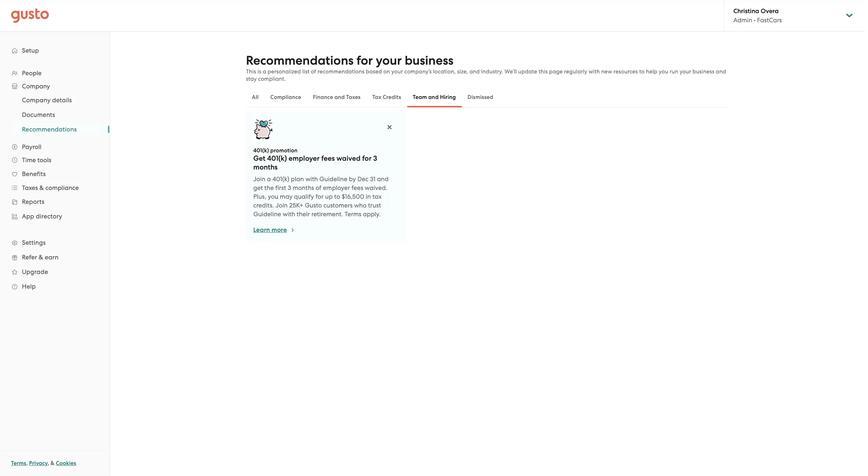 Task type: locate. For each thing, give the bounding box(es) containing it.
2 vertical spatial with
[[283, 211, 295, 218]]

1 vertical spatial company
[[22, 97, 51, 104]]

1 vertical spatial months
[[293, 184, 314, 192]]

401(k) down promotion
[[267, 154, 287, 163]]

tools
[[37, 157, 51, 164]]

2 company from the top
[[22, 97, 51, 104]]

upgrade
[[22, 269, 48, 276]]

list containing people
[[0, 67, 109, 294]]

employer inside join a 401(k) plan with guideline by dec 31 and get the first 3 months of employer fees waived. plus, you may qualify for up to $16,500 in tax credits. join 25k+ gusto customers who trust guideline with their retirement. terms apply.
[[323, 184, 350, 192]]

1 vertical spatial taxes
[[22, 184, 38, 192]]

a
[[263, 68, 266, 75], [267, 176, 271, 183]]

terms left privacy link
[[11, 461, 26, 467]]

gusto
[[305, 202, 322, 209]]

credits.
[[253, 202, 274, 209]]

who
[[354, 202, 367, 209]]

join
[[253, 176, 266, 183], [276, 202, 288, 209]]

0 horizontal spatial a
[[263, 68, 266, 75]]

directory
[[36, 213, 62, 220]]

1 horizontal spatial 3
[[373, 154, 377, 163]]

1 vertical spatial join
[[276, 202, 288, 209]]

to inside join a 401(k) plan with guideline by dec 31 and get the first 3 months of employer fees waived. plus, you may qualify for up to $16,500 in tax credits. join 25k+ gusto customers who trust guideline with their retirement. terms apply.
[[334, 193, 340, 201]]

0 horizontal spatial to
[[334, 193, 340, 201]]

tax
[[372, 94, 382, 101]]

1 horizontal spatial with
[[306, 176, 318, 183]]

company up documents
[[22, 97, 51, 104]]

compliance button
[[265, 89, 307, 106]]

0 vertical spatial months
[[253, 163, 278, 172]]

company down people
[[22, 83, 50, 90]]

fees up $16,500
[[352, 184, 363, 192]]

recommendation categories for your business tab list
[[246, 87, 729, 108]]

tax
[[373, 193, 382, 201]]

0 vertical spatial 3
[[373, 154, 377, 163]]

company for company
[[22, 83, 50, 90]]

2 vertical spatial for
[[316, 193, 324, 201]]

by
[[349, 176, 356, 183]]

recommendations up list
[[246, 53, 354, 68]]

industry.
[[481, 68, 503, 75]]

401(k)
[[253, 147, 269, 154], [267, 154, 287, 163], [272, 176, 289, 183]]

0 horizontal spatial business
[[405, 53, 454, 68]]

0 vertical spatial company
[[22, 83, 50, 90]]

& left cookies
[[51, 461, 55, 467]]

with right plan
[[306, 176, 318, 183]]

employer
[[289, 154, 320, 163], [323, 184, 350, 192]]

for inside join a 401(k) plan with guideline by dec 31 and get the first 3 months of employer fees waived. plus, you may qualify for up to $16,500 in tax credits. join 25k+ gusto customers who trust guideline with their retirement. terms apply.
[[316, 193, 324, 201]]

1 horizontal spatial recommendations
[[246, 53, 354, 68]]

admin
[[734, 16, 753, 24]]

for up 'based'
[[357, 53, 373, 68]]

business right the run
[[693, 68, 715, 75]]

1 horizontal spatial ,
[[48, 461, 49, 467]]

1 vertical spatial fees
[[352, 184, 363, 192]]

privacy link
[[29, 461, 48, 467]]

0 horizontal spatial recommendations
[[22, 126, 77, 133]]

1 horizontal spatial employer
[[323, 184, 350, 192]]

qualify
[[294, 193, 314, 201]]

we'll
[[505, 68, 517, 75]]

of up gusto
[[316, 184, 322, 192]]

1 vertical spatial guideline
[[253, 211, 281, 218]]

1 vertical spatial of
[[316, 184, 322, 192]]

1 vertical spatial you
[[268, 193, 278, 201]]

a right is
[[263, 68, 266, 75]]

0 horizontal spatial you
[[268, 193, 278, 201]]

0 horizontal spatial months
[[253, 163, 278, 172]]

0 horizontal spatial fees
[[321, 154, 335, 163]]

1 vertical spatial for
[[362, 154, 372, 163]]

stay
[[246, 76, 257, 82]]

0 horizontal spatial join
[[253, 176, 266, 183]]

cookies
[[56, 461, 76, 467]]

2 vertical spatial &
[[51, 461, 55, 467]]

fees left waived
[[321, 154, 335, 163]]

apply.
[[363, 211, 381, 218]]

on
[[384, 68, 390, 75]]

refer & earn link
[[7, 251, 102, 264]]

setup
[[22, 47, 39, 54]]

guideline down "credits."
[[253, 211, 281, 218]]

earn
[[45, 254, 59, 261]]

& down benefits
[[39, 184, 44, 192]]

0 vertical spatial employer
[[289, 154, 320, 163]]

you inside recommendations for your business this is a personalized list of recommendations based on your company's location, size, and industry. we'll update this page regularly with new resources to help you run your business and stay compliant.
[[659, 68, 669, 75]]

recommendations down documents link
[[22, 126, 77, 133]]

documents link
[[13, 108, 102, 121]]

for left up
[[316, 193, 324, 201]]

1 vertical spatial business
[[693, 68, 715, 75]]

this
[[246, 68, 256, 75]]

taxes & compliance button
[[7, 181, 102, 195]]

401(k) up get
[[253, 147, 269, 154]]

fees
[[321, 154, 335, 163], [352, 184, 363, 192]]

home image
[[11, 8, 49, 23]]

for inside 401(k) promotion get 401(k) employer fees waived for 3 months
[[362, 154, 372, 163]]

3 right first
[[288, 184, 291, 192]]

0 horizontal spatial taxes
[[22, 184, 38, 192]]

0 vertical spatial you
[[659, 68, 669, 75]]

1 horizontal spatial a
[[267, 176, 271, 183]]

1 vertical spatial employer
[[323, 184, 350, 192]]

recommendations link
[[13, 123, 102, 136]]

401(k) up first
[[272, 176, 289, 183]]

3 inside 401(k) promotion get 401(k) employer fees waived for 3 months
[[373, 154, 377, 163]]

for
[[357, 53, 373, 68], [362, 154, 372, 163], [316, 193, 324, 201]]

taxes left 'tax'
[[346, 94, 361, 101]]

0 vertical spatial to
[[640, 68, 645, 75]]

with down 25k+
[[283, 211, 295, 218]]

taxes
[[346, 94, 361, 101], [22, 184, 38, 192]]

all button
[[246, 89, 265, 106]]

list
[[0, 67, 109, 294], [0, 93, 109, 137]]

0 vertical spatial for
[[357, 53, 373, 68]]

join up get
[[253, 176, 266, 183]]

months down get
[[253, 163, 278, 172]]

may
[[280, 193, 293, 201]]

new
[[601, 68, 612, 75]]

1 vertical spatial &
[[39, 254, 43, 261]]

months
[[253, 163, 278, 172], [293, 184, 314, 192]]

0 vertical spatial recommendations
[[246, 53, 354, 68]]

0 vertical spatial guideline
[[320, 176, 347, 183]]

your right the run
[[680, 68, 691, 75]]

1 horizontal spatial you
[[659, 68, 669, 75]]

months up qualify
[[293, 184, 314, 192]]

1 horizontal spatial terms
[[345, 211, 362, 218]]

fees inside 401(k) promotion get 401(k) employer fees waived for 3 months
[[321, 154, 335, 163]]

0 vertical spatial business
[[405, 53, 454, 68]]

christina overa admin • fastcars
[[734, 7, 782, 24]]

, left privacy link
[[26, 461, 28, 467]]

team and hiring button
[[407, 89, 462, 106]]

you
[[659, 68, 669, 75], [268, 193, 278, 201]]

recommendations inside recommendations for your business this is a personalized list of recommendations based on your company's location, size, and industry. we'll update this page regularly with new resources to help you run your business and stay compliant.
[[246, 53, 354, 68]]

25k+
[[289, 202, 303, 209]]

guideline up up
[[320, 176, 347, 183]]

0 vertical spatial taxes
[[346, 94, 361, 101]]

1 horizontal spatial taxes
[[346, 94, 361, 101]]

1 list from the top
[[0, 67, 109, 294]]

you left the run
[[659, 68, 669, 75]]

•
[[754, 16, 756, 24]]

0 horizontal spatial with
[[283, 211, 295, 218]]

3 up 31
[[373, 154, 377, 163]]

2 horizontal spatial with
[[589, 68, 600, 75]]

help
[[646, 68, 658, 75]]

upgrade link
[[7, 266, 102, 279]]

you inside join a 401(k) plan with guideline by dec 31 and get the first 3 months of employer fees waived. plus, you may qualify for up to $16,500 in tax credits. join 25k+ gusto customers who trust guideline with their retirement. terms apply.
[[268, 193, 278, 201]]

to left 'help'
[[640, 68, 645, 75]]

time tools
[[22, 157, 51, 164]]

terms
[[345, 211, 362, 218], [11, 461, 26, 467]]

1 horizontal spatial months
[[293, 184, 314, 192]]

taxes up reports
[[22, 184, 38, 192]]

you down the
[[268, 193, 278, 201]]

team and hiring
[[413, 94, 456, 101]]

for right waived
[[362, 154, 372, 163]]

1 horizontal spatial to
[[640, 68, 645, 75]]

customers
[[324, 202, 353, 209]]

recommendations inside gusto navigation element
[[22, 126, 77, 133]]

company inside dropdown button
[[22, 83, 50, 90]]

&
[[39, 184, 44, 192], [39, 254, 43, 261], [51, 461, 55, 467]]

business up company's in the top left of the page
[[405, 53, 454, 68]]

of
[[311, 68, 316, 75], [316, 184, 322, 192]]

join a 401(k) plan with guideline by dec 31 and get the first 3 months of employer fees waived. plus, you may qualify for up to $16,500 in tax credits. join 25k+ gusto customers who trust guideline with their retirement. terms apply.
[[253, 176, 389, 218]]

0 vertical spatial with
[[589, 68, 600, 75]]

0 vertical spatial &
[[39, 184, 44, 192]]

0 vertical spatial fees
[[321, 154, 335, 163]]

1 vertical spatial to
[[334, 193, 340, 201]]

0 horizontal spatial guideline
[[253, 211, 281, 218]]

employer down promotion
[[289, 154, 320, 163]]

join down may
[[276, 202, 288, 209]]

finance
[[313, 94, 333, 101]]

,
[[26, 461, 28, 467], [48, 461, 49, 467]]

0 horizontal spatial ,
[[26, 461, 28, 467]]

to right up
[[334, 193, 340, 201]]

1 horizontal spatial fees
[[352, 184, 363, 192]]

1 vertical spatial recommendations
[[22, 126, 77, 133]]

with
[[589, 68, 600, 75], [306, 176, 318, 183], [283, 211, 295, 218]]

1 vertical spatial 3
[[288, 184, 291, 192]]

& inside dropdown button
[[39, 184, 44, 192]]

, left cookies
[[48, 461, 49, 467]]

business
[[405, 53, 454, 68], [693, 68, 715, 75]]

regularly
[[564, 68, 588, 75]]

0 vertical spatial terms
[[345, 211, 362, 218]]

recommendations for your business this is a personalized list of recommendations based on your company's location, size, and industry. we'll update this page regularly with new resources to help you run your business and stay compliant.
[[246, 53, 726, 82]]

recommendations
[[246, 53, 354, 68], [22, 126, 77, 133]]

recommendations for recommendations
[[22, 126, 77, 133]]

2 list from the top
[[0, 93, 109, 137]]

0 vertical spatial a
[[263, 68, 266, 75]]

details
[[52, 97, 72, 104]]

tax credits button
[[367, 89, 407, 106]]

1 vertical spatial with
[[306, 176, 318, 183]]

& inside 'link'
[[39, 254, 43, 261]]

terms down who
[[345, 211, 362, 218]]

your right on
[[392, 68, 403, 75]]

0 horizontal spatial 3
[[288, 184, 291, 192]]

of right list
[[311, 68, 316, 75]]

recommendations for recommendations for your business this is a personalized list of recommendations based on your company's location, size, and industry. we'll update this page regularly with new resources to help you run your business and stay compliant.
[[246, 53, 354, 68]]

payroll
[[22, 143, 41, 151]]

1 vertical spatial terms
[[11, 461, 26, 467]]

to inside recommendations for your business this is a personalized list of recommendations based on your company's location, size, and industry. we'll update this page regularly with new resources to help you run your business and stay compliant.
[[640, 68, 645, 75]]

2 vertical spatial 401(k)
[[272, 176, 289, 183]]

0 horizontal spatial employer
[[289, 154, 320, 163]]

waived.
[[365, 184, 387, 192]]

list containing company details
[[0, 93, 109, 137]]

trust
[[368, 202, 381, 209]]

0 vertical spatial join
[[253, 176, 266, 183]]

with left new
[[589, 68, 600, 75]]

1 vertical spatial a
[[267, 176, 271, 183]]

1 company from the top
[[22, 83, 50, 90]]

0 vertical spatial of
[[311, 68, 316, 75]]

employer up up
[[323, 184, 350, 192]]

settings link
[[7, 236, 102, 250]]

& left earn
[[39, 254, 43, 261]]

help link
[[7, 280, 102, 293]]

a up the
[[267, 176, 271, 183]]



Task type: describe. For each thing, give the bounding box(es) containing it.
0 horizontal spatial terms
[[11, 461, 26, 467]]

benefits
[[22, 171, 46, 178]]

reports
[[22, 198, 44, 206]]

app
[[22, 213, 34, 220]]

app directory
[[22, 213, 62, 220]]

a inside recommendations for your business this is a personalized list of recommendations based on your company's location, size, and industry. we'll update this page regularly with new resources to help you run your business and stay compliant.
[[263, 68, 266, 75]]

0 vertical spatial 401(k)
[[253, 147, 269, 154]]

hiring
[[440, 94, 456, 101]]

tax credits
[[372, 94, 401, 101]]

run
[[670, 68, 679, 75]]

dec
[[358, 176, 369, 183]]

payroll button
[[7, 141, 102, 154]]

privacy
[[29, 461, 48, 467]]

taxes & compliance
[[22, 184, 79, 192]]

app directory link
[[7, 210, 102, 223]]

documents
[[22, 111, 55, 119]]

reports link
[[7, 195, 102, 209]]

recommendations
[[318, 68, 365, 75]]

taxes inside button
[[346, 94, 361, 101]]

terms , privacy , & cookies
[[11, 461, 76, 467]]

terms inside join a 401(k) plan with guideline by dec 31 and get the first 3 months of employer fees waived. plus, you may qualify for up to $16,500 in tax credits. join 25k+ gusto customers who trust guideline with their retirement. terms apply.
[[345, 211, 362, 218]]

finance and taxes
[[313, 94, 361, 101]]

taxes inside dropdown button
[[22, 184, 38, 192]]

finance and taxes button
[[307, 89, 367, 106]]

a inside join a 401(k) plan with guideline by dec 31 and get the first 3 months of employer fees waived. plus, you may qualify for up to $16,500 in tax credits. join 25k+ gusto customers who trust guideline with their retirement. terms apply.
[[267, 176, 271, 183]]

1 horizontal spatial guideline
[[320, 176, 347, 183]]

of inside recommendations for your business this is a personalized list of recommendations based on your company's location, size, and industry. we'll update this page regularly with new resources to help you run your business and stay compliant.
[[311, 68, 316, 75]]

list
[[302, 68, 310, 75]]

plan
[[291, 176, 304, 183]]

dismissed
[[468, 94, 493, 101]]

dismissed button
[[462, 89, 499, 106]]

1 , from the left
[[26, 461, 28, 467]]

get
[[253, 184, 263, 192]]

is
[[258, 68, 261, 75]]

promotion
[[270, 147, 298, 154]]

401(k) inside join a 401(k) plan with guideline by dec 31 and get the first 3 months of employer fees waived. plus, you may qualify for up to $16,500 in tax credits. join 25k+ gusto customers who trust guideline with their retirement. terms apply.
[[272, 176, 289, 183]]

page
[[549, 68, 563, 75]]

compliant.
[[258, 76, 286, 82]]

cookies button
[[56, 460, 76, 468]]

learn more link
[[253, 226, 296, 235]]

setup link
[[7, 44, 102, 57]]

personalized
[[268, 68, 301, 75]]

more
[[272, 227, 287, 234]]

your up on
[[376, 53, 402, 68]]

in
[[366, 193, 371, 201]]

learn
[[253, 227, 270, 234]]

learn more
[[253, 227, 287, 234]]

1 horizontal spatial join
[[276, 202, 288, 209]]

settings
[[22, 239, 46, 247]]

help
[[22, 283, 36, 291]]

team
[[413, 94, 427, 101]]

terms link
[[11, 461, 26, 467]]

compliance
[[45, 184, 79, 192]]

refer
[[22, 254, 37, 261]]

company details
[[22, 97, 72, 104]]

2 , from the left
[[48, 461, 49, 467]]

size,
[[457, 68, 468, 75]]

1 vertical spatial 401(k)
[[267, 154, 287, 163]]

1 horizontal spatial business
[[693, 68, 715, 75]]

3 inside join a 401(k) plan with guideline by dec 31 and get the first 3 months of employer fees waived. plus, you may qualify for up to $16,500 in tax credits. join 25k+ gusto customers who trust guideline with their retirement. terms apply.
[[288, 184, 291, 192]]

all
[[252, 94, 259, 101]]

months inside join a 401(k) plan with guideline by dec 31 and get the first 3 months of employer fees waived. plus, you may qualify for up to $16,500 in tax credits. join 25k+ gusto customers who trust guideline with their retirement. terms apply.
[[293, 184, 314, 192]]

resources
[[614, 68, 638, 75]]

31
[[370, 176, 376, 183]]

& for earn
[[39, 254, 43, 261]]

get
[[253, 154, 266, 163]]

company button
[[7, 80, 102, 93]]

fees inside join a 401(k) plan with guideline by dec 31 and get the first 3 months of employer fees waived. plus, you may qualify for up to $16,500 in tax credits. join 25k+ gusto customers who trust guideline with their retirement. terms apply.
[[352, 184, 363, 192]]

company for company details
[[22, 97, 51, 104]]

company's
[[405, 68, 432, 75]]

people button
[[7, 67, 102, 80]]

fastcars
[[757, 16, 782, 24]]

of inside join a 401(k) plan with guideline by dec 31 and get the first 3 months of employer fees waived. plus, you may qualify for up to $16,500 in tax credits. join 25k+ gusto customers who trust guideline with their retirement. terms apply.
[[316, 184, 322, 192]]

time
[[22, 157, 36, 164]]

plus,
[[253, 193, 266, 201]]

location,
[[433, 68, 456, 75]]

with inside recommendations for your business this is a personalized list of recommendations based on your company's location, size, and industry. we'll update this page regularly with new resources to help you run your business and stay compliant.
[[589, 68, 600, 75]]

& for compliance
[[39, 184, 44, 192]]

time tools button
[[7, 154, 102, 167]]

gusto navigation element
[[0, 31, 109, 306]]

and inside join a 401(k) plan with guideline by dec 31 and get the first 3 months of employer fees waived. plus, you may qualify for up to $16,500 in tax credits. join 25k+ gusto customers who trust guideline with their retirement. terms apply.
[[377, 176, 389, 183]]

employer inside 401(k) promotion get 401(k) employer fees waived for 3 months
[[289, 154, 320, 163]]

people
[[22, 70, 42, 77]]

refer & earn
[[22, 254, 59, 261]]

months inside 401(k) promotion get 401(k) employer fees waived for 3 months
[[253, 163, 278, 172]]

for inside recommendations for your business this is a personalized list of recommendations based on your company's location, size, and industry. we'll update this page regularly with new resources to help you run your business and stay compliant.
[[357, 53, 373, 68]]

waived
[[337, 154, 361, 163]]

credits
[[383, 94, 401, 101]]

company details link
[[13, 94, 102, 107]]

their
[[297, 211, 310, 218]]

$16,500
[[342, 193, 364, 201]]

401(k) promotion get 401(k) employer fees waived for 3 months
[[253, 147, 377, 172]]

overa
[[761, 7, 779, 15]]

this
[[539, 68, 548, 75]]



Task type: vqa. For each thing, say whether or not it's contained in the screenshot.
please
no



